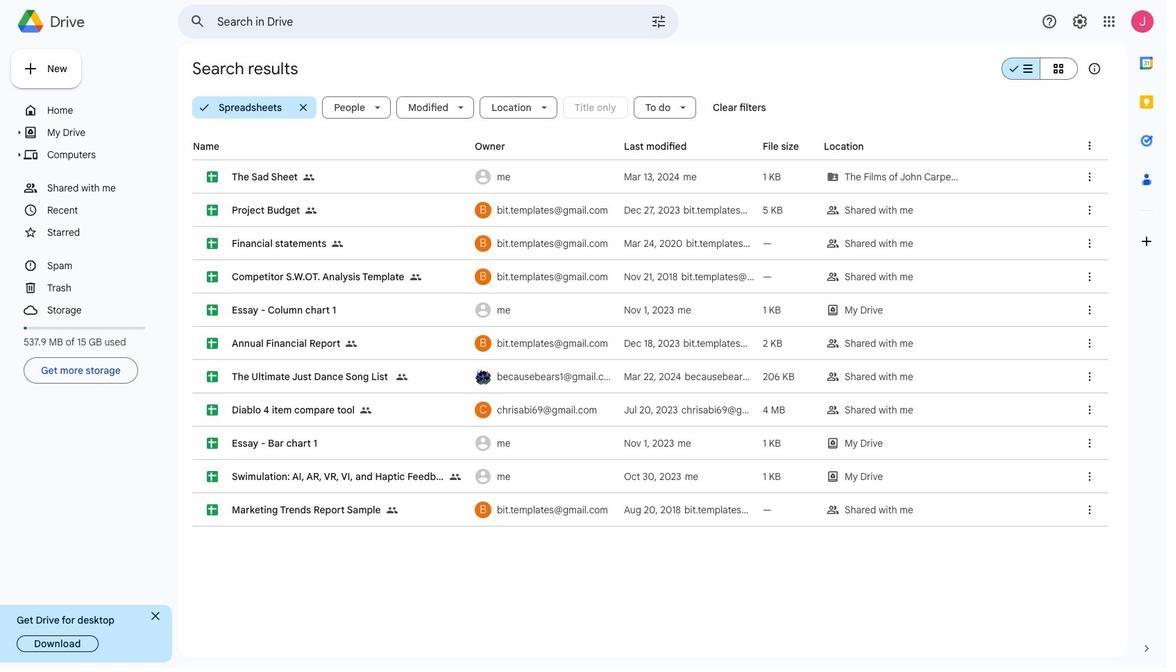Task type: describe. For each thing, give the bounding box(es) containing it.
2 cell from the top
[[193, 194, 1108, 227]]

group inside filters toolbar
[[192, 96, 317, 119]]

1 size: 1 kb
storage used: 1 kb element from the top
[[763, 171, 781, 183]]

size: —
storage used: 0 bytes (this file is stored on a third-party server) element for google sheets: marketing trends report sample element
[[763, 504, 772, 517]]

owned by bit.templates@gmail.com element for google sheets: marketing trends report sample element
[[471, 494, 620, 527]]

size: 2 kb
storage used: 2 kb element
[[763, 337, 783, 350]]

google sheets: essay - bar chart 1 element
[[232, 437, 317, 450]]

support image
[[1041, 13, 1058, 30]]

google sheets image for google sheets: marketing trends report sample element
[[207, 505, 218, 516]]

google sheets: financial statements element
[[232, 237, 327, 250]]

bit.templates@gmail.com element for google sheets: competitor s.w.ot. analysis template element
[[475, 260, 492, 294]]

owned by chrisabi69@gmail.com element
[[471, 394, 620, 427]]

close image
[[151, 612, 160, 621]]

owned by bit.templates@gmail.com element for google sheets: financial statements element
[[471, 227, 620, 260]]

bit.templates@gmail.com element for google sheets: project budget element
[[475, 194, 492, 227]]

List radio
[[1002, 52, 1040, 85]]

google sheets image for google sheets: financial statements element
[[207, 238, 218, 249]]

starred items element
[[47, 224, 165, 242]]

to do element
[[640, 102, 673, 113]]

people element
[[329, 102, 368, 113]]

google sheets: annual financial report element
[[232, 337, 340, 350]]

google sheets image for 7th cell from the top
[[207, 371, 218, 383]]

google sheets: marketing trends report sample element
[[232, 504, 381, 517]]

modified element
[[403, 102, 451, 113]]

7 cell from the top
[[193, 360, 1108, 394]]

search google drive image
[[184, 8, 212, 35]]

5 google sheets image from the top
[[207, 438, 218, 449]]

google sheets: the ultimate just dance song list element
[[232, 371, 391, 383]]

google sheets image for 4th cell from the top
[[207, 271, 218, 283]]

owned by me element for 1st size: 1 kb
storage used: 1 kb element
[[471, 160, 620, 194]]

bit.templates@gmail.com element for google sheets: marketing trends report sample element
[[475, 494, 492, 527]]

owned by me element for first size: 1 kb
storage used: 1 kb element from the bottom of the page
[[471, 460, 620, 494]]

google sheets: the sad sheet element
[[232, 171, 298, 183]]

google sheets image for google sheets: swimulation: ai, ar, vr, vi, and haptic feedback - bar chart 1 element
[[207, 471, 218, 482]]

5 cell from the top
[[193, 294, 1108, 327]]

google sheets: swimulation: ai, ar, vr, vi, and haptic feedback - bar chart 1 element
[[232, 471, 444, 483]]

size: 4 mb
storage used: 4 mb element
[[763, 404, 785, 417]]

owned by bit.templates@gmail.com element for google sheets: project budget element
[[471, 194, 620, 227]]

owned by me element for third size: 1 kb
storage used: 1 kb element from the bottom of the page
[[471, 294, 620, 327]]



Task type: locate. For each thing, give the bounding box(es) containing it.
cell
[[193, 160, 1108, 194], [193, 194, 1108, 227], [193, 227, 1108, 260], [193, 260, 1108, 294], [193, 294, 1108, 327], [193, 327, 1108, 360], [193, 360, 1108, 394], [193, 394, 1108, 427], [193, 427, 1108, 460], [193, 460, 1108, 494], [193, 494, 1108, 527]]

6 cell from the top
[[193, 327, 1108, 360]]

computers element
[[47, 146, 165, 164]]

region
[[192, 127, 1109, 657]]

2 vertical spatial size: —
storage used: 0 bytes (this file is stored on a third-party server) element
[[763, 504, 772, 517]]

Search in Drive text field
[[217, 15, 612, 29]]

4 bit.templates@gmail.com element from the top
[[475, 327, 492, 360]]

bit.templates@gmail.com element
[[475, 194, 492, 227], [475, 227, 492, 260], [475, 260, 492, 294], [475, 327, 492, 360], [475, 494, 492, 527]]

google sheets: competitor s.w.ot. analysis template element
[[232, 271, 404, 283]]

spam element
[[47, 257, 165, 275]]

google sheets image
[[207, 171, 218, 183], [207, 205, 218, 216], [207, 238, 218, 249], [207, 338, 218, 349], [207, 438, 218, 449], [207, 471, 218, 482], [207, 505, 218, 516]]

spreadsheets filter applied element
[[213, 102, 293, 113]]

owned by becausebears1@gmail.com element
[[471, 360, 620, 394]]

9 cell from the top
[[193, 427, 1108, 460]]

1 google sheets image from the top
[[207, 271, 218, 283]]

google sheets image for google sheets: annual financial report element at the left bottom
[[207, 338, 218, 349]]

3 google sheets image from the top
[[207, 238, 218, 249]]

owned by me element for second size: 1 kb
storage used: 1 kb element from the bottom
[[471, 427, 620, 460]]

None search field
[[178, 5, 679, 38]]

7 google sheets image from the top
[[207, 505, 218, 516]]

4 cell from the top
[[193, 260, 1108, 294]]

filters toolbar
[[190, 94, 775, 121]]

size: —
storage used: 0 bytes (this file is stored on a third-party server) element
[[763, 237, 772, 250], [763, 271, 772, 283], [763, 504, 772, 517]]

3 cell from the top
[[193, 227, 1108, 260]]

google sheets: project budget element
[[232, 204, 300, 217]]

3 owned by bit.templates@gmail.com element from the top
[[471, 260, 620, 294]]

navigation
[[11, 99, 167, 387]]

2 owned by bit.templates@gmail.com element from the top
[[471, 227, 620, 260]]

items shared with me element
[[47, 179, 165, 197]]

1 cell from the top
[[193, 160, 1108, 194]]

recent items element
[[47, 201, 165, 219]]

5 bit.templates@gmail.com element from the top
[[475, 494, 492, 527]]

1 bit.templates@gmail.com element from the top
[[475, 194, 492, 227]]

Grid radio
[[1040, 52, 1078, 85]]

size: —
storage used: 0 bytes (this file is stored on a third-party server) element for google sheets: competitor s.w.ot. analysis template element
[[763, 271, 772, 283]]

3 size: 1 kb
storage used: 1 kb element from the top
[[763, 437, 781, 450]]

3 size: —
storage used: 0 bytes (this file is stored on a third-party server) element from the top
[[763, 504, 772, 517]]

2 google sheets image from the top
[[207, 205, 218, 216]]

owned by me element
[[471, 160, 620, 194], [471, 294, 620, 327], [471, 427, 620, 460], [471, 460, 620, 494]]

location element
[[486, 102, 534, 113]]

google sheets image for eighth cell
[[207, 405, 218, 416]]

4 google sheets image from the top
[[207, 338, 218, 349]]

0 vertical spatial size: —
storage used: 0 bytes (this file is stored on a third-party server) element
[[763, 237, 772, 250]]

my drive element
[[47, 124, 165, 142]]

1 size: —
storage used: 0 bytes (this file is stored on a third-party server) element from the top
[[763, 237, 772, 250]]

google sheets image
[[207, 271, 218, 283], [207, 305, 218, 316], [207, 371, 218, 383], [207, 405, 218, 416]]

3 bit.templates@gmail.com element from the top
[[475, 260, 492, 294]]

8 cell from the top
[[193, 394, 1108, 427]]

google sheets image for google sheets: the sad sheet "element"
[[207, 171, 218, 183]]

google sheets: diablo 4 item compare tool element
[[232, 404, 355, 417]]

1 vertical spatial size: —
storage used: 0 bytes (this file is stored on a third-party server) element
[[763, 271, 772, 283]]

owned by bit.templates@gmail.com element
[[471, 194, 620, 227], [471, 227, 620, 260], [471, 260, 620, 294], [471, 327, 620, 360], [471, 494, 620, 527]]

google sheets image for google sheets: project budget element
[[207, 205, 218, 216]]

6 google sheets image from the top
[[207, 471, 218, 482]]

trashed items element
[[47, 279, 165, 297]]

storage element
[[47, 301, 165, 319]]

4 size: 1 kb
storage used: 1 kb element from the top
[[763, 471, 781, 483]]

4 owned by bit.templates@gmail.com element from the top
[[471, 327, 620, 360]]

2 owned by me element from the top
[[471, 294, 620, 327]]

4 owned by me element from the top
[[471, 460, 620, 494]]

size: 5 kb
storage used: 5 kb element
[[763, 204, 783, 217]]

bit.templates@gmail.com element for google sheets: annual financial report element at the left bottom
[[475, 327, 492, 360]]

size: —
storage used: 0 bytes (this file is stored on a third-party server) element for google sheets: financial statements element
[[763, 237, 772, 250]]

advanced search image
[[645, 8, 673, 35]]

10 cell from the top
[[193, 460, 1108, 494]]

google sheets: essay - column chart 1 element
[[232, 304, 336, 317]]

1 owned by me element from the top
[[471, 160, 620, 194]]

2 google sheets image from the top
[[207, 305, 218, 316]]

2 bit.templates@gmail.com element from the top
[[475, 227, 492, 260]]

4 google sheets image from the top
[[207, 405, 218, 416]]

1 owned by bit.templates@gmail.com element from the top
[[471, 194, 620, 227]]

3 owned by me element from the top
[[471, 427, 620, 460]]

1 google sheets image from the top
[[207, 171, 218, 183]]

size: 206 kb
storage used: 206 kb element
[[763, 371, 795, 383]]

owned by bit.templates@gmail.com element for google sheets: annual financial report element at the left bottom
[[471, 327, 620, 360]]

size: 1 kb
storage used: 1 kb element
[[763, 171, 781, 183], [763, 304, 781, 317], [763, 437, 781, 450], [763, 471, 781, 483]]

shared image
[[303, 160, 320, 194], [303, 172, 314, 183], [306, 205, 317, 217], [332, 239, 343, 250], [410, 260, 427, 294], [346, 339, 357, 350], [396, 360, 413, 394], [360, 405, 372, 417]]

group
[[192, 96, 317, 119]]

tree
[[11, 99, 167, 321]]

bit.templates@gmail.com element for google sheets: financial statements element
[[475, 227, 492, 260]]

11 cell from the top
[[193, 494, 1108, 527]]

5 owned by bit.templates@gmail.com element from the top
[[471, 494, 620, 527]]

home element
[[47, 101, 165, 119]]

2 size: 1 kb
storage used: 1 kb element from the top
[[763, 304, 781, 317]]

3 google sheets image from the top
[[207, 371, 218, 383]]

chrisabi69@gmail.com element
[[475, 394, 492, 427]]

shared image
[[306, 194, 322, 227], [332, 227, 349, 260], [410, 272, 421, 283], [346, 327, 363, 360], [396, 372, 407, 383], [360, 394, 377, 427], [450, 460, 467, 494], [450, 472, 461, 483], [386, 494, 403, 527], [386, 505, 397, 517]]

google sheets image for seventh cell from the bottom of the page
[[207, 305, 218, 316]]

2 size: —
storage used: 0 bytes (this file is stored on a third-party server) element from the top
[[763, 271, 772, 283]]

tab list
[[1127, 44, 1166, 630]]

owned by bit.templates@gmail.com element for google sheets: competitor s.w.ot. analysis template element
[[471, 260, 620, 294]]



Task type: vqa. For each thing, say whether or not it's contained in the screenshot.
the middle Google Docs: Meeting notes 'element'
no



